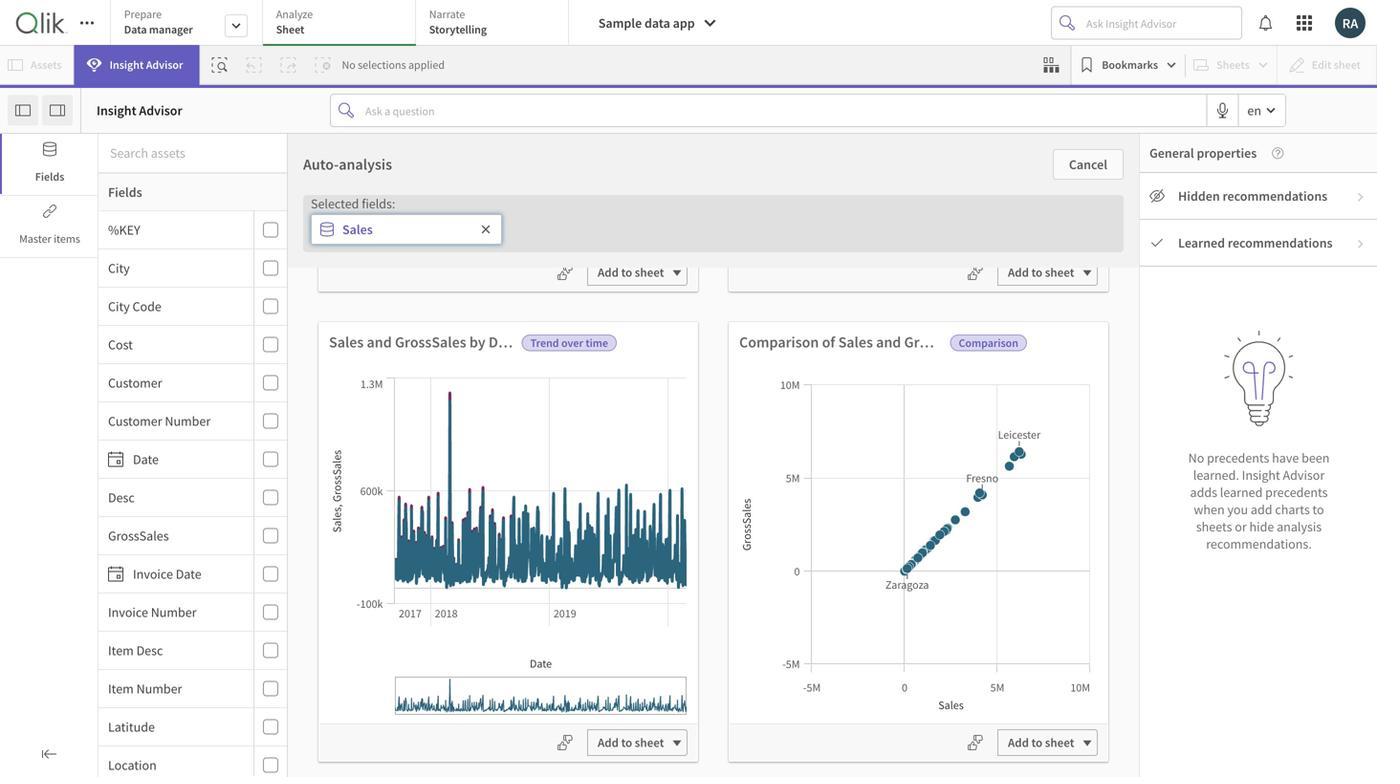 Task type: vqa. For each thing, say whether or not it's contained in the screenshot.
Learned recommendations button
yes



Task type: locate. For each thing, give the bounding box(es) containing it.
cancel button
[[1053, 149, 1124, 180]]

directly
[[443, 518, 485, 536]]

location button
[[99, 757, 250, 774]]

en button
[[1239, 95, 1285, 126]]

1 vertical spatial you
[[476, 544, 497, 561]]

desc
[[108, 489, 135, 506], [136, 642, 163, 659]]

number up latitude "button"
[[136, 681, 182, 698]]

city inside "menu item"
[[108, 298, 130, 315]]

.
[[748, 544, 751, 561], [478, 570, 481, 587]]

be
[[697, 573, 712, 590]]

1 vertical spatial insight advisor
[[97, 102, 182, 119]]

1 vertical spatial recommendations
[[1228, 234, 1333, 252]]

you inside 'explore your data directly or let qlik generate insights for you with'
[[476, 544, 497, 561]]

new right the create
[[913, 480, 941, 499]]

no left selections
[[342, 57, 356, 72]]

sheet. down the visualizations
[[946, 573, 980, 590]]

0 horizontal spatial sheet.
[[503, 599, 537, 616]]

. inside . save any insights you discover to this sheet.
[[478, 570, 481, 587]]

data
[[124, 22, 147, 37]]

cost button
[[99, 336, 250, 353]]

for inside 'explore your data directly or let qlik generate insights for you with'
[[458, 544, 473, 561]]

explore up generate
[[342, 518, 384, 536]]

1 vertical spatial city
[[108, 298, 130, 315]]

narrate storytelling
[[429, 7, 487, 37]]

1 horizontal spatial comparison
[[959, 336, 1019, 351]]

0 vertical spatial insight advisor
[[110, 57, 183, 72]]

add
[[598, 265, 619, 280], [1008, 265, 1029, 280], [598, 735, 619, 751], [1008, 735, 1029, 751]]

selections tool image
[[1044, 57, 1059, 73]]

new for create
[[913, 480, 941, 499]]

0 horizontal spatial desc
[[108, 489, 135, 506]]

2 item from the top
[[108, 681, 134, 698]]

0 horizontal spatial comparison
[[739, 333, 819, 352]]

or left "let"
[[487, 518, 499, 536]]

tab list containing prepare
[[110, 0, 576, 48]]

1 vertical spatial for
[[458, 544, 473, 561]]

insights inside . save any insights you discover to this sheet.
[[346, 599, 390, 616]]

0 horizontal spatial analysis
[[339, 155, 392, 174]]

create new analytics
[[868, 480, 1003, 499]]

0 vertical spatial date
[[489, 333, 519, 352]]

comparison left of
[[739, 333, 819, 352]]

insights inside 'explore your data directly or let qlik generate insights for you with'
[[411, 544, 455, 561]]

city menu item
[[99, 250, 287, 288]]

. left save
[[478, 570, 481, 587]]

advisor
[[146, 57, 183, 72], [139, 102, 182, 119], [1283, 467, 1325, 484], [697, 546, 736, 561], [425, 571, 465, 587]]

customer button
[[99, 374, 250, 392]]

. left any
[[748, 544, 751, 561]]

insight advisor down insight advisor dropdown button
[[97, 102, 182, 119]]

no
[[342, 57, 356, 72], [1189, 450, 1204, 467]]

1 vertical spatial new
[[620, 518, 644, 536]]

an
[[478, 260, 502, 288]]

or inside no precedents have been learned. insight advisor adds learned precedents when you add charts to sheets or hide analysis recommendations.
[[1235, 518, 1247, 536]]

0 horizontal spatial and
[[367, 333, 392, 352]]

1 vertical spatial date
[[133, 451, 159, 468]]

0 horizontal spatial or
[[487, 518, 499, 536]]

your down the visualizations
[[891, 573, 917, 590]]

you left add
[[1228, 501, 1248, 518]]

. for data
[[478, 570, 481, 587]]

advisor down insight advisor dropdown button
[[139, 102, 182, 119]]

1 vertical spatial your
[[891, 573, 917, 590]]

desc button
[[99, 489, 250, 506]]

1 horizontal spatial explore
[[388, 480, 438, 499]]

your
[[387, 518, 412, 536], [891, 573, 917, 590]]

1 vertical spatial the
[[706, 518, 724, 536]]

hide assets image
[[15, 103, 31, 118]]

your up generate
[[387, 518, 412, 536]]

you left discover
[[393, 599, 413, 616]]

advisor inside insight advisor dropdown button
[[146, 57, 183, 72]]

menu
[[99, 211, 287, 778]]

0 horizontal spatial .
[[478, 570, 481, 587]]

and inside to start creating visualizations and build your new sheet.
[[972, 547, 994, 564]]

or left hide
[[1235, 518, 1247, 536]]

customer down cost
[[108, 374, 162, 392]]

invoice up invoice number
[[133, 566, 173, 583]]

recommendations
[[1223, 187, 1328, 205], [1228, 234, 1333, 252]]

sheet. for this
[[503, 599, 537, 616]]

1 vertical spatial analysis
[[1277, 518, 1322, 536]]

city inside menu item
[[108, 260, 130, 277]]

2 customer from the top
[[108, 413, 162, 430]]

1 vertical spatial invoice
[[108, 604, 148, 621]]

date right by
[[489, 333, 519, 352]]

analysis
[[339, 155, 392, 174], [1277, 518, 1322, 536]]

number down customer "menu item"
[[165, 413, 211, 430]]

customer number
[[108, 413, 211, 430]]

to
[[638, 260, 658, 288], [841, 260, 861, 288], [621, 265, 632, 280], [1032, 265, 1043, 280], [1313, 501, 1324, 518], [979, 518, 991, 536], [750, 573, 761, 590], [466, 599, 477, 616], [621, 735, 632, 751], [1032, 735, 1043, 751]]

add to sheet
[[598, 265, 664, 280], [1008, 265, 1074, 280], [598, 735, 664, 751], [1008, 735, 1074, 751]]

ra
[[1343, 14, 1358, 32]]

with
[[499, 544, 524, 561]]

insight down 'data'
[[110, 57, 144, 72]]

desc inside desc menu item
[[108, 489, 135, 506]]

sheet. down can
[[672, 599, 706, 616]]

explore
[[388, 480, 438, 499], [342, 518, 384, 536]]

insight advisor
[[110, 57, 183, 72], [97, 102, 182, 119], [386, 571, 465, 587]]

sales for sales
[[342, 221, 373, 238]]

0 horizontal spatial this
[[480, 599, 501, 616]]

fields up the master items
[[35, 169, 64, 184]]

1 horizontal spatial .
[[748, 544, 751, 561]]

analysis inside no precedents have been learned. insight advisor adds learned precedents when you add charts to sheets or hide analysis recommendations.
[[1277, 518, 1322, 536]]

grosssales down sheet...
[[904, 333, 976, 352]]

0 vertical spatial precedents
[[1207, 450, 1270, 467]]

recommendations inside button
[[1223, 187, 1328, 205]]

item up item number
[[108, 642, 134, 659]]

0 vertical spatial you
[[1228, 501, 1248, 518]]

2 master items button from the left
[[2, 196, 98, 256]]

0 horizontal spatial date
[[133, 451, 159, 468]]

desc down date button
[[108, 489, 135, 506]]

1 vertical spatial item
[[108, 681, 134, 698]]

date menu item
[[99, 441, 287, 479]]

sheet. inside . save any insights you discover to this sheet.
[[503, 599, 537, 616]]

0 horizontal spatial grosssales
[[108, 527, 169, 545]]

recommendations.
[[1206, 536, 1312, 553]]

hidden
[[1178, 187, 1220, 205]]

0 horizontal spatial fields
[[35, 169, 64, 184]]

0 vertical spatial the
[[441, 480, 463, 499]]

1 horizontal spatial date
[[176, 566, 201, 583]]

insights inside . any found insights can be saved to this sheet.
[[629, 573, 672, 590]]

recommendations down hidden recommendations button
[[1228, 234, 1333, 252]]

recommendations down help icon
[[1223, 187, 1328, 205]]

0 horizontal spatial you
[[393, 599, 413, 616]]

0 horizontal spatial your
[[387, 518, 412, 536]]

latitude menu item
[[99, 709, 287, 747]]

customer for customer number
[[108, 413, 162, 430]]

1 horizontal spatial or
[[1235, 518, 1247, 536]]

0 vertical spatial invoice
[[133, 566, 173, 583]]

grosssales
[[395, 333, 466, 352], [904, 333, 976, 352], [108, 527, 169, 545]]

been
[[1302, 450, 1330, 467]]

grosssales inside menu item
[[108, 527, 169, 545]]

0 horizontal spatial no
[[342, 57, 356, 72]]

new for find
[[620, 518, 644, 536]]

latitude button
[[99, 719, 250, 736]]

this left sheet...
[[865, 260, 901, 288]]

1 vertical spatial desc
[[136, 642, 163, 659]]

item up 'latitude'
[[108, 681, 134, 698]]

0 horizontal spatial explore
[[342, 518, 384, 536]]

date down customer number on the left bottom
[[133, 451, 159, 468]]

invoice up item desc
[[108, 604, 148, 621]]

item inside menu item
[[108, 642, 134, 659]]

this
[[865, 260, 901, 288], [764, 573, 785, 590], [480, 599, 501, 616]]

this down save
[[480, 599, 501, 616]]

0 vertical spatial this
[[865, 260, 901, 288]]

0 vertical spatial new
[[913, 480, 941, 499]]

1 vertical spatial customer
[[108, 413, 162, 430]]

edit sheet
[[911, 520, 964, 536]]

0 horizontal spatial the
[[441, 480, 463, 499]]

1 customer from the top
[[108, 374, 162, 392]]

advisor up charts
[[1283, 467, 1325, 484]]

analyze
[[276, 7, 313, 22]]

0 horizontal spatial for
[[458, 544, 473, 561]]

you left the with
[[476, 544, 497, 561]]

comparison
[[739, 333, 819, 352], [959, 336, 1019, 351]]

2 horizontal spatial and
[[972, 547, 994, 564]]

bookmarks
[[1102, 57, 1158, 72]]

1 horizontal spatial desc
[[136, 642, 163, 659]]

no precedents have been learned. insight advisor adds learned precedents when you add charts to sheets or hide analysis recommendations.
[[1189, 450, 1330, 553]]

tab list
[[110, 0, 576, 48]]

0 vertical spatial city
[[108, 260, 130, 277]]

you inside . save any insights you discover to this sheet.
[[393, 599, 413, 616]]

sheet. down any
[[503, 599, 537, 616]]

analysis up selected fields:
[[339, 155, 392, 174]]

sheet. inside to start creating visualizations and build your new sheet.
[[946, 573, 980, 590]]

recommendations inside button
[[1228, 234, 1333, 252]]

adding
[[769, 260, 836, 288]]

menu containing %key
[[99, 211, 287, 778]]

master items button
[[0, 196, 98, 256], [2, 196, 98, 256]]

1 horizontal spatial fields
[[108, 184, 142, 201]]

advisor down manager
[[146, 57, 183, 72]]

1 horizontal spatial grosssales
[[395, 333, 466, 352]]

number for invoice number
[[151, 604, 197, 621]]

1 horizontal spatial analysis
[[1277, 518, 1322, 536]]

0 vertical spatial explore
[[388, 480, 438, 499]]

this down any
[[764, 573, 785, 590]]

date down grosssales menu item
[[176, 566, 201, 583]]

insight advisor down 'data'
[[110, 57, 183, 72]]

no up 'adds'
[[1189, 450, 1204, 467]]

2 vertical spatial this
[[480, 599, 501, 616]]

new
[[913, 480, 941, 499], [620, 518, 644, 536], [919, 573, 943, 590]]

insights down the 'ask'
[[629, 573, 672, 590]]

insights down generate
[[346, 599, 390, 616]]

1 horizontal spatial you
[[476, 544, 497, 561]]

fields up %key
[[108, 184, 142, 201]]

precedents up learned
[[1207, 450, 1270, 467]]

new down the visualizations
[[919, 573, 943, 590]]

build
[[996, 547, 1025, 564]]

sheet...
[[905, 260, 975, 288]]

0 vertical spatial desc
[[108, 489, 135, 506]]

number inside invoice number menu item
[[151, 604, 197, 621]]

learned recommendations
[[1178, 234, 1333, 252]]

1 horizontal spatial your
[[891, 573, 917, 590]]

item inside menu item
[[108, 681, 134, 698]]

invoice number
[[108, 604, 197, 621]]

insight up add
[[1242, 467, 1280, 484]]

. inside . any found insights can be saved to this sheet.
[[748, 544, 751, 561]]

0 vertical spatial item
[[108, 642, 134, 659]]

ra button
[[1335, 8, 1366, 38]]

a
[[669, 480, 677, 499]]

sheets
[[1196, 518, 1232, 536]]

location menu item
[[99, 747, 287, 778]]

customer up date button
[[108, 413, 162, 430]]

city code menu item
[[99, 288, 287, 326]]

desc down invoice number
[[136, 642, 163, 659]]

0 vertical spatial your
[[387, 518, 412, 536]]

insights
[[646, 518, 690, 536], [411, 544, 455, 561], [629, 573, 672, 590], [346, 599, 390, 616]]

1 master items button from the left
[[0, 196, 98, 256]]

sheet. for new
[[946, 573, 980, 590]]

1 vertical spatial .
[[478, 570, 481, 587]]

0 vertical spatial .
[[748, 544, 751, 561]]

grosssales left by
[[395, 333, 466, 352]]

number inside customer number menu item
[[165, 413, 211, 430]]

customer inside menu item
[[108, 413, 162, 430]]

1 vertical spatial this
[[764, 573, 785, 590]]

edit
[[911, 520, 932, 536]]

2 vertical spatial you
[[393, 599, 413, 616]]

number down invoice date button
[[151, 604, 197, 621]]

auto-
[[303, 155, 339, 174]]

1 horizontal spatial for
[[979, 333, 998, 352]]

customer menu item
[[99, 364, 287, 403]]

the right the in
[[706, 518, 724, 536]]

smart search image
[[212, 57, 227, 73]]

your inside to start creating visualizations and build your new sheet.
[[891, 573, 917, 590]]

2 vertical spatial number
[[136, 681, 182, 698]]

general properties
[[1150, 144, 1257, 162]]

city
[[108, 260, 130, 277], [108, 298, 130, 315], [1001, 333, 1027, 352]]

customer
[[108, 374, 162, 392], [108, 413, 162, 430]]

insight down insight advisor dropdown button
[[97, 102, 136, 119]]

analysis right hide
[[1277, 518, 1322, 536]]

small image
[[1355, 191, 1367, 203]]

1 item from the top
[[108, 642, 134, 659]]

explore inside 'explore your data directly or let qlik generate insights for you with'
[[342, 518, 384, 536]]

invoice number menu item
[[99, 594, 287, 632]]

1 horizontal spatial this
[[764, 573, 785, 590]]

medium image
[[1150, 235, 1165, 251]]

insight advisor up discover
[[386, 571, 465, 587]]

1 horizontal spatial sheet.
[[672, 599, 706, 616]]

1 vertical spatial explore
[[342, 518, 384, 536]]

data left directly
[[415, 518, 440, 536]]

the up directly
[[441, 480, 463, 499]]

insights down directly
[[411, 544, 455, 561]]

0 vertical spatial customer
[[108, 374, 162, 392]]

comparison down sheet...
[[959, 336, 1019, 351]]

number inside item number menu item
[[136, 681, 182, 698]]

this inside . save any insights you discover to this sheet.
[[480, 599, 501, 616]]

2 vertical spatial new
[[919, 573, 943, 590]]

no inside no precedents have been learned. insight advisor adds learned precedents when you add charts to sheets or hide analysis recommendations.
[[1189, 450, 1204, 467]]

0 vertical spatial number
[[165, 413, 211, 430]]

2 vertical spatial insight advisor
[[386, 571, 465, 587]]

2 vertical spatial city
[[1001, 333, 1027, 352]]

data left "app"
[[645, 14, 670, 32]]

item for item desc
[[108, 642, 134, 659]]

analyze sheet
[[276, 7, 313, 37]]

customer inside "menu item"
[[108, 374, 162, 392]]

over
[[561, 336, 583, 351]]

2 horizontal spatial sheet.
[[946, 573, 980, 590]]

1 vertical spatial no
[[1189, 450, 1204, 467]]

have
[[1272, 450, 1299, 467]]

grosssales up the invoice date
[[108, 527, 169, 545]]

precedents down have
[[1266, 484, 1328, 501]]

0 vertical spatial analysis
[[339, 155, 392, 174]]

charts
[[1275, 501, 1310, 518]]

0 vertical spatial recommendations
[[1223, 187, 1328, 205]]

by
[[469, 333, 486, 352]]

auto-analysis
[[303, 155, 392, 174]]

1 horizontal spatial no
[[1189, 450, 1204, 467]]

new right find
[[620, 518, 644, 536]]

explore for explore the data
[[388, 480, 438, 499]]

0 vertical spatial no
[[342, 57, 356, 72]]

2 horizontal spatial you
[[1228, 501, 1248, 518]]

1 vertical spatial number
[[151, 604, 197, 621]]

explore up 'explore your data directly or let qlik generate insights for you with'
[[388, 480, 438, 499]]



Task type: describe. For each thing, give the bounding box(es) containing it.
insight advisor inside dropdown button
[[110, 57, 183, 72]]

customer number button
[[99, 413, 250, 430]]

or inside 'explore your data directly or let qlik generate insights for you with'
[[487, 518, 499, 536]]

choose an option below to get started adding to this sheet...
[[402, 260, 975, 288]]

explore the data
[[388, 480, 495, 499]]

learned recommendations button
[[1140, 220, 1377, 267]]

get
[[663, 260, 693, 288]]

. for question?
[[748, 544, 751, 561]]

invoice for invoice date
[[133, 566, 173, 583]]

selections
[[358, 57, 406, 72]]

edit image
[[888, 519, 911, 536]]

search image
[[615, 545, 638, 562]]

explore your data directly or let qlik generate insights for you with
[[342, 518, 541, 561]]

learned
[[1178, 234, 1225, 252]]

hide
[[1250, 518, 1274, 536]]

sample data app button
[[583, 8, 729, 38]]

general
[[1150, 144, 1194, 162]]

no for no precedents have been learned. insight advisor adds learned precedents when you add charts to sheets or hide analysis recommendations.
[[1189, 450, 1204, 467]]

2 horizontal spatial date
[[489, 333, 519, 352]]

invoice date
[[133, 566, 201, 583]]

insights left the in
[[646, 518, 690, 536]]

master
[[19, 231, 51, 246]]

grosssales menu item
[[99, 517, 287, 556]]

customer for customer
[[108, 374, 162, 392]]

item desc button
[[99, 642, 250, 659]]

manager
[[149, 22, 193, 37]]

discover
[[416, 599, 463, 616]]

view disabled image
[[1150, 188, 1165, 204]]

. any found insights can be saved to this sheet.
[[593, 544, 785, 616]]

Ask a question text field
[[362, 95, 1206, 126]]

latitude
[[108, 719, 155, 736]]

to inside . save any insights you discover to this sheet.
[[466, 599, 477, 616]]

any
[[513, 570, 534, 587]]

item number button
[[99, 681, 250, 698]]

below
[[575, 260, 633, 288]]

save
[[484, 570, 511, 587]]

comparison of sales and grosssales for city
[[739, 333, 1027, 352]]

cost menu item
[[99, 326, 287, 364]]

number for item number
[[136, 681, 182, 698]]

Ask Insight Advisor text field
[[1083, 8, 1241, 38]]

invoice date menu item
[[99, 556, 287, 594]]

comparison for comparison of sales and grosssales for city
[[739, 333, 819, 352]]

sample
[[599, 14, 642, 32]]

advisor up discover
[[425, 571, 465, 587]]

analytics
[[944, 480, 1003, 499]]

2 vertical spatial date
[[176, 566, 201, 583]]

any
[[754, 544, 775, 561]]

insight down generate
[[386, 571, 423, 587]]

advisor inside no precedents have been learned. insight advisor adds learned precedents when you add charts to sheets or hide analysis recommendations.
[[1283, 467, 1325, 484]]

insight inside no precedents have been learned. insight advisor adds learned precedents when you add charts to sheets or hide analysis recommendations.
[[1242, 467, 1280, 484]]

city code
[[108, 298, 161, 315]]

selected
[[311, 195, 359, 212]]

sheet
[[276, 22, 305, 37]]

item number menu item
[[99, 670, 287, 709]]

2 horizontal spatial this
[[865, 260, 901, 288]]

hide properties image
[[50, 103, 65, 118]]

deselect field image
[[480, 224, 492, 235]]

city button
[[99, 260, 250, 277]]

grosssales button
[[99, 527, 250, 545]]

1 horizontal spatial and
[[876, 333, 901, 352]]

selected fields:
[[311, 195, 395, 212]]

insight up can
[[659, 546, 694, 561]]

invoice for invoice number
[[108, 604, 148, 621]]

learned.
[[1193, 467, 1239, 484]]

1 horizontal spatial the
[[706, 518, 724, 536]]

question?
[[680, 480, 744, 499]]

when
[[1194, 501, 1225, 518]]

choose
[[402, 260, 474, 288]]

sample data app
[[599, 14, 695, 32]]

data left using
[[727, 518, 752, 536]]

number for customer number
[[165, 413, 211, 430]]

properties
[[1197, 144, 1257, 162]]

city for city code
[[108, 298, 130, 315]]

insight inside dropdown button
[[110, 57, 144, 72]]

applied
[[408, 57, 445, 72]]

add
[[1251, 501, 1273, 518]]

data inside dropdown button
[[645, 14, 670, 32]]

you inside no precedents have been learned. insight advisor adds learned precedents when you add charts to sheets or hide analysis recommendations.
[[1228, 501, 1248, 518]]

to inside to start creating visualizations and build your new sheet.
[[979, 518, 991, 536]]

learned
[[1220, 484, 1263, 501]]

,
[[329, 502, 344, 508]]

item for item number
[[108, 681, 134, 698]]

let
[[502, 518, 516, 536]]

2 horizontal spatial grosssales
[[904, 333, 976, 352]]

start
[[993, 518, 1019, 536]]

desc menu item
[[99, 479, 287, 517]]

menu inside choose an option below to get started adding to this sheet... application
[[99, 211, 287, 778]]

item desc menu item
[[99, 632, 287, 670]]

customer number menu item
[[99, 403, 287, 441]]

items
[[54, 231, 80, 246]]

small image
[[1355, 238, 1367, 250]]

adds
[[1190, 484, 1218, 501]]

generate
[[360, 544, 409, 561]]

found
[[593, 573, 626, 590]]

date button
[[99, 451, 250, 468]]

recommendations for learned recommendations
[[1228, 234, 1333, 252]]

trend
[[530, 336, 559, 351]]

ask
[[638, 546, 656, 561]]

qlik
[[519, 518, 541, 536]]

started
[[697, 260, 765, 288]]

data up directly
[[466, 480, 495, 499]]

can
[[675, 573, 695, 590]]

tab list inside choose an option below to get started adding to this sheet... application
[[110, 0, 576, 48]]

%key button
[[99, 221, 250, 239]]

0 vertical spatial for
[[979, 333, 998, 352]]

city code button
[[99, 298, 250, 315]]

item number
[[108, 681, 182, 698]]

desc inside "item desc" menu item
[[136, 642, 163, 659]]

new inside to start creating visualizations and build your new sheet.
[[919, 573, 943, 590]]

comparison for comparison
[[959, 336, 1019, 351]]

your inside 'explore your data directly or let qlik generate insights for you with'
[[387, 518, 412, 536]]

bookmarks button
[[1075, 50, 1181, 80]]

in
[[692, 518, 703, 536]]

insight advisor button
[[74, 45, 199, 85]]

find new insights in the data using
[[593, 518, 785, 536]]

this inside . any found insights can be saved to this sheet.
[[764, 573, 785, 590]]

invoice date button
[[99, 566, 250, 583]]

help image
[[1257, 147, 1284, 159]]

1 vertical spatial precedents
[[1266, 484, 1328, 501]]

city for city
[[108, 260, 130, 277]]

app
[[673, 14, 695, 32]]

trend over time
[[530, 336, 608, 351]]

%key menu item
[[99, 211, 287, 250]]

sheet. inside . any found insights can be saved to this sheet.
[[672, 599, 706, 616]]

prepare data manager
[[124, 7, 193, 37]]

using
[[755, 518, 785, 536]]

hidden recommendations button
[[1140, 173, 1377, 220]]

have a question?
[[633, 480, 744, 499]]

no for no selections applied
[[342, 57, 356, 72]]

time
[[586, 336, 608, 351]]

sales for sales and grosssales by date
[[329, 333, 364, 352]]

data inside 'explore your data directly or let qlik generate insights for you with'
[[415, 518, 440, 536]]

choose an option below to get started adding to this sheet... application
[[0, 0, 1377, 778]]

visualizations
[[894, 547, 970, 564]]

storytelling
[[429, 22, 487, 37]]

to inside . any found insights can be saved to this sheet.
[[750, 573, 761, 590]]

master items
[[19, 231, 80, 246]]

. save any insights you discover to this sheet.
[[346, 570, 537, 616]]

to start creating visualizations and build your new sheet.
[[846, 518, 1025, 590]]

%key
[[108, 221, 140, 239]]

invoice number button
[[99, 604, 250, 621]]

Search assets text field
[[99, 136, 287, 170]]

advisor up be
[[697, 546, 736, 561]]

explore for explore your data directly or let qlik generate insights for you with
[[342, 518, 384, 536]]

recommendations for hidden recommendations
[[1223, 187, 1328, 205]]

cost
[[108, 336, 133, 353]]

to inside no precedents have been learned. insight advisor adds learned precedents when you add charts to sheets or hide analysis recommendations.
[[1313, 501, 1324, 518]]



